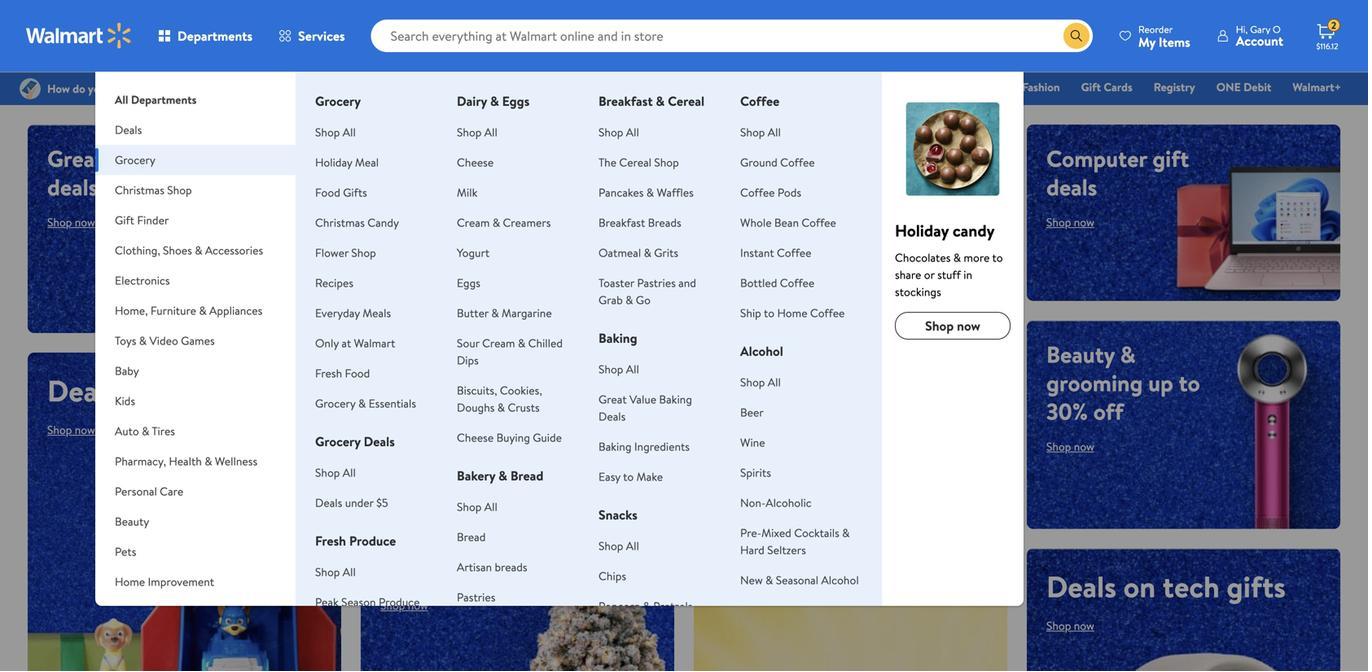 Task type: vqa. For each thing, say whether or not it's contained in the screenshot.
Thanksgiving associated with Thanksgiving link
no



Task type: locate. For each thing, give the bounding box(es) containing it.
beauty inside beauty dropdown button
[[115, 514, 149, 529]]

2 up from the left
[[380, 526, 409, 558]]

coffee up ground
[[740, 92, 780, 110]]

1 vertical spatial 30%
[[441, 526, 483, 558]]

0 vertical spatial departments
[[178, 27, 253, 45]]

$116.12
[[1317, 41, 1339, 52]]

shop all link up ground
[[740, 124, 781, 140]]

deals for deals link
[[483, 79, 510, 95]]

butter
[[457, 305, 489, 321]]

on left tech at bottom
[[1124, 566, 1156, 607]]

sour cream & chilled dips link
[[457, 335, 563, 368]]

on for toy
[[124, 370, 157, 411]]

pre-mixed cocktails & hard seltzers
[[740, 525, 850, 558]]

snacks
[[599, 506, 638, 524]]

christmas
[[730, 79, 780, 95], [115, 182, 165, 198], [315, 215, 365, 231]]

great inside great home deals
[[47, 143, 103, 174]]

1 deals from the left
[[47, 171, 98, 203]]

care
[[160, 483, 183, 499]]

1 vertical spatial breakfast
[[599, 215, 645, 231]]

finder down search 'search box'
[[677, 79, 709, 95]]

cheese buying guide
[[457, 430, 562, 446]]

1 vertical spatial electronics
[[115, 272, 170, 288]]

shop all for bakery & bread
[[457, 499, 498, 515]]

health
[[169, 453, 202, 469]]

fresh down only
[[315, 365, 342, 381]]

walmart+ link
[[1286, 78, 1349, 96]]

christmas shop inside christmas shop 'link'
[[730, 79, 808, 95]]

& right shoes
[[195, 242, 202, 258]]

2 breakfast from the top
[[599, 215, 645, 231]]

breads
[[495, 559, 528, 575]]

1 horizontal spatial grocery & essentials link
[[524, 78, 640, 96]]

to for up to 65% off
[[758, 526, 785, 566]]

food down only at walmart link
[[345, 365, 370, 381]]

grocery & essentials up the
[[532, 79, 633, 95]]

Search search field
[[371, 20, 1093, 52]]

shop all up holiday meal
[[315, 124, 356, 140]]

0 vertical spatial bread
[[511, 467, 544, 485]]

holiday for candy
[[895, 219, 949, 242]]

all for grocery
[[343, 124, 356, 140]]

whole
[[740, 215, 772, 231]]

& left up
[[1121, 339, 1136, 370]]

all down ship to home coffee
[[768, 374, 781, 390]]

pastries up go
[[637, 275, 676, 291]]

eggs right dairy
[[502, 92, 530, 110]]

0 horizontal spatial on
[[124, 370, 157, 411]]

now for computer gift deals
[[1074, 214, 1095, 230]]

holiday inside holiday candy chocolates & more to share or stuff in stockings
[[895, 219, 949, 242]]

shop now link for computer gift deals
[[1047, 214, 1095, 230]]

0 vertical spatial alcohol
[[740, 342, 783, 360]]

artisan
[[457, 559, 492, 575]]

deals on tech gifts
[[1047, 566, 1286, 607]]

christmas down food gifts 'link'
[[315, 215, 365, 231]]

food left gifts
[[315, 185, 340, 200]]

1 vertical spatial christmas
[[115, 182, 165, 198]]

1 vertical spatial alcohol
[[822, 572, 859, 588]]

essentials for grocery & essentials link to the right
[[584, 79, 633, 95]]

shop all up 'chips'
[[599, 538, 639, 554]]

0 horizontal spatial gifts
[[212, 370, 271, 411]]

0 vertical spatial beauty
[[1047, 339, 1115, 370]]

home up the "patio"
[[115, 574, 145, 590]]

grocery down "fresh food" link
[[315, 395, 356, 411]]

1 vertical spatial cream
[[482, 335, 515, 351]]

1 vertical spatial food
[[345, 365, 370, 381]]

1 horizontal spatial holiday
[[895, 219, 949, 242]]

2 vertical spatial christmas
[[315, 215, 365, 231]]

1 horizontal spatial beauty
[[1047, 339, 1115, 370]]

all departments
[[115, 92, 197, 108]]

beauty inside beauty & grooming up to 30% off
[[1047, 339, 1115, 370]]

1 vertical spatial home
[[115, 574, 145, 590]]

0 horizontal spatial bread
[[457, 529, 486, 545]]

cereal
[[668, 92, 705, 110], [619, 154, 652, 170]]

1 horizontal spatial on
[[1124, 566, 1156, 607]]

produce down seasonal
[[379, 594, 420, 610]]

home inside dropdown button
[[115, 574, 145, 590]]

0 vertical spatial fresh
[[315, 365, 342, 381]]

all for bakery & bread
[[485, 499, 498, 515]]

0 horizontal spatial gift
[[115, 212, 134, 228]]

gift inside gift finder link
[[654, 79, 674, 95]]

shop all up peak
[[315, 564, 356, 580]]

gifts right tech at bottom
[[1227, 566, 1286, 607]]

0 horizontal spatial grocery & essentials
[[315, 395, 416, 411]]

up for up to 30% off seasonal decor
[[380, 526, 409, 558]]

toys & video games
[[115, 333, 215, 349]]

1 vertical spatial departments
[[131, 92, 197, 108]]

off up breads on the bottom of the page
[[488, 526, 519, 558]]

cheese down doughs
[[457, 430, 494, 446]]

gift for gift finder link
[[654, 79, 674, 95]]

all down dairy & eggs
[[485, 124, 498, 140]]

0 horizontal spatial eggs
[[457, 275, 481, 291]]

baby
[[115, 363, 139, 379]]

to inside up to 30% off seasonal decor
[[415, 526, 436, 558]]

up
[[1149, 367, 1174, 399]]

gift inside "gift finder" dropdown button
[[115, 212, 134, 228]]

1 horizontal spatial grocery & essentials
[[532, 79, 633, 95]]

milk link
[[457, 185, 478, 200]]

gift
[[1153, 143, 1189, 174]]

1 vertical spatial essentials
[[369, 395, 416, 411]]

off inside up to 30% off seasonal decor
[[488, 526, 519, 558]]

gift finder button
[[95, 205, 296, 235]]

shop all for breakfast & cereal
[[599, 124, 639, 140]]

2 horizontal spatial off
[[1094, 396, 1124, 427]]

all up season
[[343, 564, 356, 580]]

electronics for electronics 'link'
[[829, 79, 885, 95]]

1 vertical spatial gifts
[[1227, 566, 1286, 607]]

grocery & essentials inside grocery & essentials link
[[532, 79, 633, 95]]

all up "deals under $5" link
[[343, 465, 356, 481]]

now
[[75, 214, 95, 230], [1074, 214, 1095, 230], [957, 317, 981, 335], [75, 422, 95, 438], [1074, 439, 1095, 455], [436, 439, 462, 460], [408, 598, 428, 613], [1074, 618, 1095, 634]]

all for baking
[[626, 361, 639, 377]]

0 vertical spatial holiday
[[315, 154, 352, 170]]

& inside dropdown button
[[199, 303, 207, 319]]

1 horizontal spatial great
[[599, 391, 627, 407]]

wine link
[[740, 435, 765, 450]]

1 horizontal spatial up
[[714, 526, 751, 566]]

& right new at the bottom of page
[[766, 572, 773, 588]]

pastries link
[[457, 589, 496, 605]]

chips
[[599, 568, 626, 584]]

0 horizontal spatial 30%
[[441, 526, 483, 558]]

shop now link for up to 30% off seasonal decor
[[380, 598, 428, 613]]

holiday up chocolates
[[895, 219, 949, 242]]

coffee down ground
[[740, 185, 775, 200]]

meals
[[363, 305, 391, 321]]

shop all link up beer link at right
[[740, 374, 781, 390]]

& down "fresh food" link
[[358, 395, 366, 411]]

0 vertical spatial cheese
[[457, 154, 494, 170]]

ship
[[740, 305, 762, 321]]

0 vertical spatial grocery & essentials
[[532, 79, 633, 95]]

1 vertical spatial gift finder
[[115, 212, 169, 228]]

great for great home deals
[[47, 143, 103, 174]]

1 horizontal spatial alcohol
[[822, 572, 859, 588]]

0 vertical spatial gifts
[[212, 370, 271, 411]]

bread down buying on the bottom of page
[[511, 467, 544, 485]]

accessories
[[205, 242, 263, 258]]

& left crusts
[[498, 400, 505, 415]]

to for ship to home coffee
[[764, 305, 775, 321]]

gift cards
[[1081, 79, 1133, 95]]

reorder my items
[[1139, 22, 1191, 51]]

eggs up the butter
[[457, 275, 481, 291]]

0 horizontal spatial gift finder
[[115, 212, 169, 228]]

0 horizontal spatial great
[[47, 143, 103, 174]]

1 horizontal spatial deals
[[1047, 171, 1098, 203]]

hi, gary o account
[[1236, 22, 1284, 50]]

0 horizontal spatial off
[[488, 526, 519, 558]]

deals for deals under $5
[[315, 495, 342, 511]]

grocery & essentials link up the
[[524, 78, 640, 96]]

gift finder up clothing,
[[115, 212, 169, 228]]

shop all link for snacks
[[599, 538, 639, 554]]

holiday up food gifts
[[315, 154, 352, 170]]

& inside beauty & grooming up to 30% off
[[1121, 339, 1136, 370]]

shop all link up the
[[599, 124, 639, 140]]

0 horizontal spatial beauty
[[115, 514, 149, 529]]

shop all
[[315, 124, 356, 140], [457, 124, 498, 140], [599, 124, 639, 140], [740, 124, 781, 140], [599, 361, 639, 377], [740, 374, 781, 390], [315, 465, 356, 481], [457, 499, 498, 515], [599, 538, 639, 554], [315, 564, 356, 580]]

kids button
[[95, 386, 296, 416]]

gift cards link
[[1074, 78, 1140, 96]]

& right health
[[205, 453, 212, 469]]

1 vertical spatial fresh
[[315, 532, 346, 550]]

essentials left gift finder link
[[584, 79, 633, 95]]

margarine
[[502, 305, 552, 321]]

pastries inside toaster pastries and grab & go
[[637, 275, 676, 291]]

0 horizontal spatial electronics
[[115, 272, 170, 288]]

shop all for coffee
[[740, 124, 781, 140]]

1 horizontal spatial gift
[[654, 79, 674, 95]]

patio
[[115, 604, 140, 620]]

0 vertical spatial finder
[[677, 79, 709, 95]]

1 horizontal spatial pastries
[[637, 275, 676, 291]]

coffee down the whole bean coffee link
[[777, 245, 812, 261]]

christmas for gift finder
[[730, 79, 780, 95]]

new & seasonal alcohol link
[[740, 572, 859, 588]]

0 vertical spatial essentials
[[584, 79, 633, 95]]

2 vertical spatial baking
[[599, 439, 632, 455]]

2 cheese from the top
[[457, 430, 494, 446]]

to inside holiday candy chocolates & more to share or stuff in stockings
[[993, 250, 1003, 266]]

0 horizontal spatial finder
[[137, 212, 169, 228]]

on for tech
[[1124, 566, 1156, 607]]

1 vertical spatial cereal
[[619, 154, 652, 170]]

pastries down 'artisan' on the left
[[457, 589, 496, 605]]

0 horizontal spatial essentials
[[369, 395, 416, 411]]

30% inside beauty & grooming up to 30% off
[[1047, 396, 1088, 427]]

gifts for deals on tech gifts
[[1227, 566, 1286, 607]]

coffee up "pods" on the right top of page
[[781, 154, 815, 170]]

pancakes & waffles
[[599, 185, 694, 200]]

shop now link for deals on toy gifts
[[47, 422, 95, 438]]

30%
[[1047, 396, 1088, 427], [441, 526, 483, 558]]

now for beauty & grooming up to 30% off
[[1074, 439, 1095, 455]]

on
[[124, 370, 157, 411], [1124, 566, 1156, 607]]

& left chilled
[[518, 335, 526, 351]]

pretzels
[[654, 598, 693, 614]]

deals inside great home deals
[[47, 171, 98, 203]]

breakfast up "the cereal shop"
[[599, 92, 653, 110]]

account
[[1236, 32, 1284, 50]]

all down "snacks"
[[626, 538, 639, 554]]

games
[[181, 333, 215, 349]]

alcohol down ship
[[740, 342, 783, 360]]

& left go
[[626, 292, 633, 308]]

shop all link up peak
[[315, 564, 356, 580]]

1 horizontal spatial christmas
[[315, 215, 365, 231]]

Walmart Site-Wide search field
[[371, 20, 1093, 52]]

1 horizontal spatial electronics
[[829, 79, 885, 95]]

0 vertical spatial baking
[[599, 329, 638, 347]]

cream right sour
[[482, 335, 515, 351]]

shop all link for grocery
[[315, 124, 356, 140]]

0 vertical spatial home
[[777, 305, 808, 321]]

alcohol
[[740, 342, 783, 360], [822, 572, 859, 588]]

yogurt
[[457, 245, 490, 261]]

great left value
[[599, 391, 627, 407]]

1 up from the left
[[714, 526, 751, 566]]

christmas inside "christmas shop" "dropdown button"
[[115, 182, 165, 198]]

christmas shop down search 'search box'
[[730, 79, 808, 95]]

& left waffles
[[647, 185, 654, 200]]

beauty for beauty
[[115, 514, 149, 529]]

0 vertical spatial gift finder
[[654, 79, 709, 95]]

breakfast down pancakes
[[599, 215, 645, 231]]

produce down the $5
[[349, 532, 396, 550]]

fresh down "deals under $5" link
[[315, 532, 346, 550]]

off for up to 30% off seasonal decor
[[488, 526, 519, 558]]

1 vertical spatial on
[[1124, 566, 1156, 607]]

great
[[47, 143, 103, 174], [599, 391, 627, 407]]

1 horizontal spatial off
[[852, 526, 890, 566]]

essentials up grocery deals
[[369, 395, 416, 411]]

shop all link up holiday meal
[[315, 124, 356, 140]]

shop all link for breakfast & cereal
[[599, 124, 639, 140]]

shop all link for grocery deals
[[315, 465, 356, 481]]

1 horizontal spatial 30%
[[1047, 396, 1088, 427]]

all for coffee
[[768, 124, 781, 140]]

gift left cards
[[1081, 79, 1101, 95]]

1 vertical spatial finder
[[137, 212, 169, 228]]

& up stuff
[[954, 250, 961, 266]]

0 vertical spatial on
[[124, 370, 157, 411]]

gift finder down walmart site-wide search field
[[654, 79, 709, 95]]

0 vertical spatial pastries
[[637, 275, 676, 291]]

1 horizontal spatial essentials
[[584, 79, 633, 95]]

1 horizontal spatial finder
[[677, 79, 709, 95]]

0 vertical spatial 30%
[[1047, 396, 1088, 427]]

eggs link
[[457, 275, 481, 291]]

2 horizontal spatial christmas
[[730, 79, 780, 95]]

1 cheese from the top
[[457, 154, 494, 170]]

go
[[636, 292, 651, 308]]

0 horizontal spatial christmas
[[115, 182, 165, 198]]

recipes
[[315, 275, 354, 291]]

0 vertical spatial eggs
[[502, 92, 530, 110]]

2 horizontal spatial gift
[[1081, 79, 1101, 95]]

30% inside up to 30% off seasonal decor
[[441, 526, 483, 558]]

1 vertical spatial baking
[[659, 391, 692, 407]]

1 horizontal spatial gift finder
[[654, 79, 709, 95]]

1 vertical spatial holiday
[[895, 219, 949, 242]]

cream up yogurt link
[[457, 215, 490, 231]]

shop all up value
[[599, 361, 639, 377]]

baking down grab
[[599, 329, 638, 347]]

shop all for grocery
[[315, 124, 356, 140]]

patio & garden
[[115, 604, 190, 620]]

shop all link up value
[[599, 361, 639, 377]]

gift finder for "gift finder" dropdown button
[[115, 212, 169, 228]]

up down the $5
[[380, 526, 409, 558]]

baking up easy
[[599, 439, 632, 455]]

0 horizontal spatial alcohol
[[740, 342, 783, 360]]

food gifts
[[315, 185, 367, 200]]

& left grits in the left top of the page
[[644, 245, 652, 261]]

1 vertical spatial grocery & essentials link
[[315, 395, 416, 411]]

shop now for great home deals
[[47, 214, 95, 230]]

bottled coffee link
[[740, 275, 815, 291]]

great inside great value baking deals
[[599, 391, 627, 407]]

1 horizontal spatial cereal
[[668, 92, 705, 110]]

gift finder link
[[647, 78, 716, 96]]

shop now for computer gift deals
[[1047, 214, 1095, 230]]

0 horizontal spatial holiday
[[315, 154, 352, 170]]

all for alcohol
[[768, 374, 781, 390]]

0 vertical spatial grocery & essentials link
[[524, 78, 640, 96]]

fresh
[[315, 365, 342, 381], [315, 532, 346, 550]]

0 vertical spatial breakfast
[[599, 92, 653, 110]]

deals inside great value baking deals
[[599, 409, 626, 424]]

great left home
[[47, 143, 103, 174]]

shop all up beer link at right
[[740, 374, 781, 390]]

0 vertical spatial christmas shop
[[730, 79, 808, 95]]

to for up to 30% off seasonal decor
[[415, 526, 436, 558]]

0 vertical spatial christmas
[[730, 79, 780, 95]]

deals link
[[476, 78, 518, 96]]

0 vertical spatial electronics
[[829, 79, 885, 95]]

now for great home deals
[[75, 214, 95, 230]]

0 horizontal spatial deals
[[47, 171, 98, 203]]

great value baking deals
[[599, 391, 692, 424]]

seasonal
[[380, 554, 464, 586]]

1 horizontal spatial christmas shop
[[730, 79, 808, 95]]

shop all up cheese link
[[457, 124, 498, 140]]

waffles
[[657, 185, 694, 200]]

1 vertical spatial beauty
[[115, 514, 149, 529]]

shop all for grocery deals
[[315, 465, 356, 481]]

shop now for up to 30% off seasonal decor
[[380, 598, 428, 613]]

christmas inside christmas shop 'link'
[[730, 79, 780, 95]]

baking for baking
[[599, 329, 638, 347]]

oatmeal & grits link
[[599, 245, 679, 261]]

0 horizontal spatial up
[[380, 526, 409, 558]]

all for fresh produce
[[343, 564, 356, 580]]

0 vertical spatial great
[[47, 143, 103, 174]]

1 horizontal spatial food
[[345, 365, 370, 381]]

gift for gift cards link
[[1081, 79, 1101, 95]]

bread link
[[457, 529, 486, 545]]

on up auto & tires
[[124, 370, 157, 411]]

2 deals from the left
[[1047, 171, 1098, 203]]

home, furniture & appliances button
[[95, 296, 296, 326]]

0 vertical spatial cereal
[[668, 92, 705, 110]]

gift finder inside dropdown button
[[115, 212, 169, 228]]

electronics inside 'link'
[[829, 79, 885, 95]]

value
[[630, 391, 657, 407]]

home down bottled coffee link in the right of the page
[[777, 305, 808, 321]]

& right furniture
[[199, 303, 207, 319]]

1 vertical spatial grocery & essentials
[[315, 395, 416, 411]]

shop all up "deals under $5" link
[[315, 465, 356, 481]]

shop all up ground
[[740, 124, 781, 140]]

cereal right the
[[619, 154, 652, 170]]

one debit link
[[1209, 78, 1279, 96]]

off right 65%
[[852, 526, 890, 566]]

at
[[342, 335, 351, 351]]

0 horizontal spatial food
[[315, 185, 340, 200]]

electronics inside dropdown button
[[115, 272, 170, 288]]

& right 'cocktails'
[[842, 525, 850, 541]]

all up ground coffee
[[768, 124, 781, 140]]

christmas down search 'search box'
[[730, 79, 780, 95]]

baking for baking ingredients
[[599, 439, 632, 455]]

walmart+
[[1293, 79, 1342, 95]]

peak season produce link
[[315, 594, 420, 610]]

only at walmart link
[[315, 335, 395, 351]]

all for dairy & eggs
[[485, 124, 498, 140]]

hi,
[[1236, 22, 1248, 36]]

shop all link up 'chips'
[[599, 538, 639, 554]]

off left up
[[1094, 396, 1124, 427]]

cheese up milk link at top left
[[457, 154, 494, 170]]

2 fresh from the top
[[315, 532, 346, 550]]

1 breakfast from the top
[[599, 92, 653, 110]]

all up value
[[626, 361, 639, 377]]

1 vertical spatial produce
[[379, 594, 420, 610]]

deals inside computer gift deals
[[1047, 171, 1098, 203]]

sour
[[457, 335, 480, 351]]

auto
[[115, 423, 139, 439]]

christmas shop inside "dropdown button"
[[115, 182, 192, 198]]

& right toys
[[139, 333, 147, 349]]

deals inside dropdown button
[[115, 122, 142, 138]]

grocery button
[[95, 145, 296, 175]]

1 fresh from the top
[[315, 365, 342, 381]]

1 horizontal spatial gifts
[[1227, 566, 1286, 607]]

baking
[[599, 329, 638, 347], [659, 391, 692, 407], [599, 439, 632, 455]]

now for deals on toy gifts
[[75, 422, 95, 438]]

new & seasonal alcohol
[[740, 572, 859, 588]]

gift up "the cereal shop"
[[654, 79, 674, 95]]

finder inside dropdown button
[[137, 212, 169, 228]]

up inside up to 30% off seasonal decor
[[380, 526, 409, 558]]

grocery & essentials link down "fresh food" link
[[315, 395, 416, 411]]

gift inside gift cards link
[[1081, 79, 1101, 95]]

1 vertical spatial eggs
[[457, 275, 481, 291]]

1 horizontal spatial eggs
[[502, 92, 530, 110]]

shop all link up cheese link
[[457, 124, 498, 140]]

shop all up the bread 'link' at the left bottom of page
[[457, 499, 498, 515]]



Task type: describe. For each thing, give the bounding box(es) containing it.
baking inside great value baking deals
[[659, 391, 692, 407]]

toaster pastries and grab & go
[[599, 275, 696, 308]]

shop now link for great home deals
[[47, 214, 95, 230]]

shop now link for deals on tech gifts
[[1047, 618, 1095, 634]]

shop all link for alcohol
[[740, 374, 781, 390]]

walmart image
[[26, 23, 132, 49]]

christmas shop for christmas shop 'link'
[[730, 79, 808, 95]]

1 horizontal spatial bread
[[511, 467, 544, 485]]

finder for "gift finder" dropdown button
[[137, 212, 169, 228]]

cream inside sour cream & chilled dips
[[482, 335, 515, 351]]

services
[[298, 27, 345, 45]]

cheese buying guide link
[[457, 430, 562, 446]]

beer
[[740, 404, 764, 420]]

0 vertical spatial produce
[[349, 532, 396, 550]]

beer link
[[740, 404, 764, 420]]

off for up to 65% off
[[852, 526, 890, 566]]

grab
[[599, 292, 623, 308]]

walmart
[[354, 335, 395, 351]]

grocery & essentials for leftmost grocery & essentials link
[[315, 395, 416, 411]]

fresh for fresh food
[[315, 365, 342, 381]]

grocery image
[[895, 91, 1011, 207]]

shop all for alcohol
[[740, 374, 781, 390]]

in
[[964, 267, 973, 283]]

kids
[[115, 393, 135, 409]]

all up home
[[115, 92, 128, 108]]

appliances
[[209, 303, 263, 319]]

meal
[[355, 154, 379, 170]]

to inside beauty & grooming up to 30% off
[[1179, 367, 1200, 399]]

shop all for baking
[[599, 361, 639, 377]]

pancakes
[[599, 185, 644, 200]]

chips link
[[599, 568, 626, 584]]

grocery up deals under $5
[[315, 433, 361, 450]]

beauty & grooming up to 30% off
[[1047, 339, 1200, 427]]

finder for gift finder link
[[677, 79, 709, 95]]

& right the bakery
[[499, 467, 507, 485]]

bakery
[[457, 467, 496, 485]]

make
[[637, 469, 663, 485]]

home improvement
[[115, 574, 214, 590]]

grocery up holiday meal
[[315, 92, 361, 110]]

& left creamers
[[493, 215, 500, 231]]

deals for beauty & grooming up to 30% off
[[1047, 171, 1098, 203]]

& right dairy
[[490, 92, 499, 110]]

shop all for dairy & eggs
[[457, 124, 498, 140]]

doughs
[[457, 400, 495, 415]]

to for easy to make
[[623, 469, 634, 485]]

coffee down bottled coffee link in the right of the page
[[810, 305, 845, 321]]

flower
[[315, 245, 349, 261]]

seasonal
[[776, 572, 819, 588]]

shop inside christmas shop 'link'
[[783, 79, 808, 95]]

candy
[[953, 219, 995, 242]]

auto & tires button
[[95, 416, 296, 446]]

share
[[895, 267, 922, 283]]

gary
[[1251, 22, 1271, 36]]

spirits link
[[740, 465, 771, 481]]

shop now link for beauty & grooming up to 30% off
[[1047, 439, 1095, 455]]

& left breakfast & cereal
[[574, 79, 582, 95]]

breakfast for breakfast & cereal
[[599, 92, 653, 110]]

& up "the cereal shop"
[[656, 92, 665, 110]]

deals for deals on tech gifts
[[1047, 566, 1117, 607]]

computer
[[1047, 143, 1147, 174]]

now for up to 30% off seasonal decor
[[408, 598, 428, 613]]

new
[[740, 572, 763, 588]]

computer gift deals
[[1047, 143, 1189, 203]]

only at walmart
[[315, 335, 395, 351]]

bottled coffee
[[740, 275, 815, 291]]

ground
[[740, 154, 778, 170]]

sour cream & chilled dips
[[457, 335, 563, 368]]

bottled
[[740, 275, 777, 291]]

great home deals
[[47, 143, 165, 203]]

0 horizontal spatial grocery & essentials link
[[315, 395, 416, 411]]

& right the butter
[[492, 305, 499, 321]]

shoes
[[163, 242, 192, 258]]

essentials for leftmost grocery & essentials link
[[369, 395, 416, 411]]

christmas shop for "christmas shop" "dropdown button"
[[115, 182, 192, 198]]

great for great value baking deals
[[599, 391, 627, 407]]

& inside holiday candy chocolates & more to share or stuff in stockings
[[954, 250, 961, 266]]

now for deals on tech gifts
[[1074, 618, 1095, 634]]

shop all link for coffee
[[740, 124, 781, 140]]

breakfast for breakfast breads
[[599, 215, 645, 231]]

shop now for yep, new deals!
[[400, 439, 462, 460]]

shop now for beauty & grooming up to 30% off
[[1047, 439, 1095, 455]]

& inside toaster pastries and grab & go
[[626, 292, 633, 308]]

all for snacks
[[626, 538, 639, 554]]

shop now for deals on tech gifts
[[1047, 618, 1095, 634]]

christmas for food gifts
[[315, 215, 365, 231]]

garden
[[153, 604, 190, 620]]

search icon image
[[1070, 29, 1083, 42]]

deals for deals on toy gifts
[[47, 171, 98, 203]]

toy
[[164, 370, 204, 411]]

all
[[741, 577, 752, 593]]

guide
[[533, 430, 562, 446]]

deals on toy gifts
[[47, 370, 271, 411]]

deals for deals dropdown button
[[115, 122, 142, 138]]

all for breakfast & cereal
[[626, 124, 639, 140]]

& inside the pre-mixed cocktails & hard seltzers
[[842, 525, 850, 541]]

shop all link for dairy & eggs
[[457, 124, 498, 140]]

pets button
[[95, 537, 296, 567]]

popcorn & pretzels
[[599, 598, 693, 614]]

flower shop link
[[315, 245, 376, 261]]

shop all link for bakery & bread
[[457, 499, 498, 515]]

all for grocery deals
[[343, 465, 356, 481]]

shop inside "christmas shop" "dropdown button"
[[167, 182, 192, 198]]

& inside dropdown button
[[205, 453, 212, 469]]

spirits
[[740, 465, 771, 481]]

& right the "patio"
[[143, 604, 151, 620]]

milk
[[457, 185, 478, 200]]

deals!
[[538, 359, 635, 413]]

debit
[[1244, 79, 1272, 95]]

clothing,
[[115, 242, 160, 258]]

pods
[[778, 185, 802, 200]]

& inside the 'biscuits, cookies, doughs & crusts'
[[498, 400, 505, 415]]

shop now for deals on toy gifts
[[47, 422, 95, 438]]

video
[[149, 333, 178, 349]]

fresh for fresh produce
[[315, 532, 346, 550]]

whole bean coffee
[[740, 215, 836, 231]]

off inside beauty & grooming up to 30% off
[[1094, 396, 1124, 427]]

non-alcoholic link
[[740, 495, 812, 511]]

crusts
[[508, 400, 540, 415]]

electronics for the electronics dropdown button
[[115, 272, 170, 288]]

tech
[[1163, 566, 1220, 607]]

wine
[[740, 435, 765, 450]]

now for yep, new deals!
[[436, 439, 462, 460]]

alcoholic
[[766, 495, 812, 511]]

gifts for deals on toy gifts
[[212, 370, 271, 411]]

the
[[599, 154, 617, 170]]

services button
[[266, 16, 358, 55]]

buying
[[497, 430, 530, 446]]

items
[[1159, 33, 1191, 51]]

holiday meal
[[315, 154, 379, 170]]

gift finder for gift finder link
[[654, 79, 709, 95]]

1 vertical spatial bread
[[457, 529, 486, 545]]

improvement
[[148, 574, 214, 590]]

0 vertical spatial food
[[315, 185, 340, 200]]

cream & creamers
[[457, 215, 551, 231]]

biscuits, cookies, doughs & crusts link
[[457, 382, 542, 415]]

beauty button
[[95, 507, 296, 537]]

chilled
[[528, 335, 563, 351]]

grocery right deals link
[[532, 79, 571, 95]]

shop all for fresh produce
[[315, 564, 356, 580]]

shop all link for fresh produce
[[315, 564, 356, 580]]

gift for "gift finder" dropdown button
[[115, 212, 134, 228]]

deals for deals on toy gifts
[[47, 370, 117, 411]]

everyday meals
[[315, 305, 391, 321]]

everyday meals link
[[315, 305, 391, 321]]

holiday for meal
[[315, 154, 352, 170]]

grocery & essentials for grocery & essentials link to the right
[[532, 79, 633, 95]]

deals under $5
[[315, 495, 388, 511]]

electronics link
[[822, 78, 892, 96]]

cheese link
[[457, 154, 494, 170]]

shop all for snacks
[[599, 538, 639, 554]]

cream & creamers link
[[457, 215, 551, 231]]

coffee right bean
[[802, 215, 836, 231]]

2
[[1332, 18, 1337, 32]]

cards
[[1104, 79, 1133, 95]]

everyday
[[315, 305, 360, 321]]

only
[[315, 335, 339, 351]]

shop all link for baking
[[599, 361, 639, 377]]

personal care
[[115, 483, 183, 499]]

the cereal shop
[[599, 154, 679, 170]]

beauty for beauty & grooming up to 30% off
[[1047, 339, 1115, 370]]

& left pretzels at bottom
[[643, 598, 651, 614]]

or
[[924, 267, 935, 283]]

up for up to 65% off
[[714, 526, 751, 566]]

personal
[[115, 483, 157, 499]]

cheese for cheese buying guide
[[457, 430, 494, 446]]

0 vertical spatial cream
[[457, 215, 490, 231]]

0 horizontal spatial pastries
[[457, 589, 496, 605]]

dairy & eggs
[[457, 92, 530, 110]]

& inside sour cream & chilled dips
[[518, 335, 526, 351]]

holiday candy chocolates & more to share or stuff in stockings
[[895, 219, 1003, 300]]

cheese for cheese link
[[457, 154, 494, 170]]

grocery inside "dropdown button"
[[115, 152, 156, 168]]

all departments link
[[95, 72, 296, 115]]

yep,
[[380, 359, 450, 413]]

decor
[[469, 554, 526, 586]]

& left tires
[[142, 423, 149, 439]]

coffee up ship to home coffee link
[[780, 275, 815, 291]]

mixed
[[762, 525, 792, 541]]

shop now link for yep, new deals!
[[380, 430, 482, 469]]

departments inside dropdown button
[[178, 27, 253, 45]]

fresh food
[[315, 365, 370, 381]]

$5
[[376, 495, 388, 511]]



